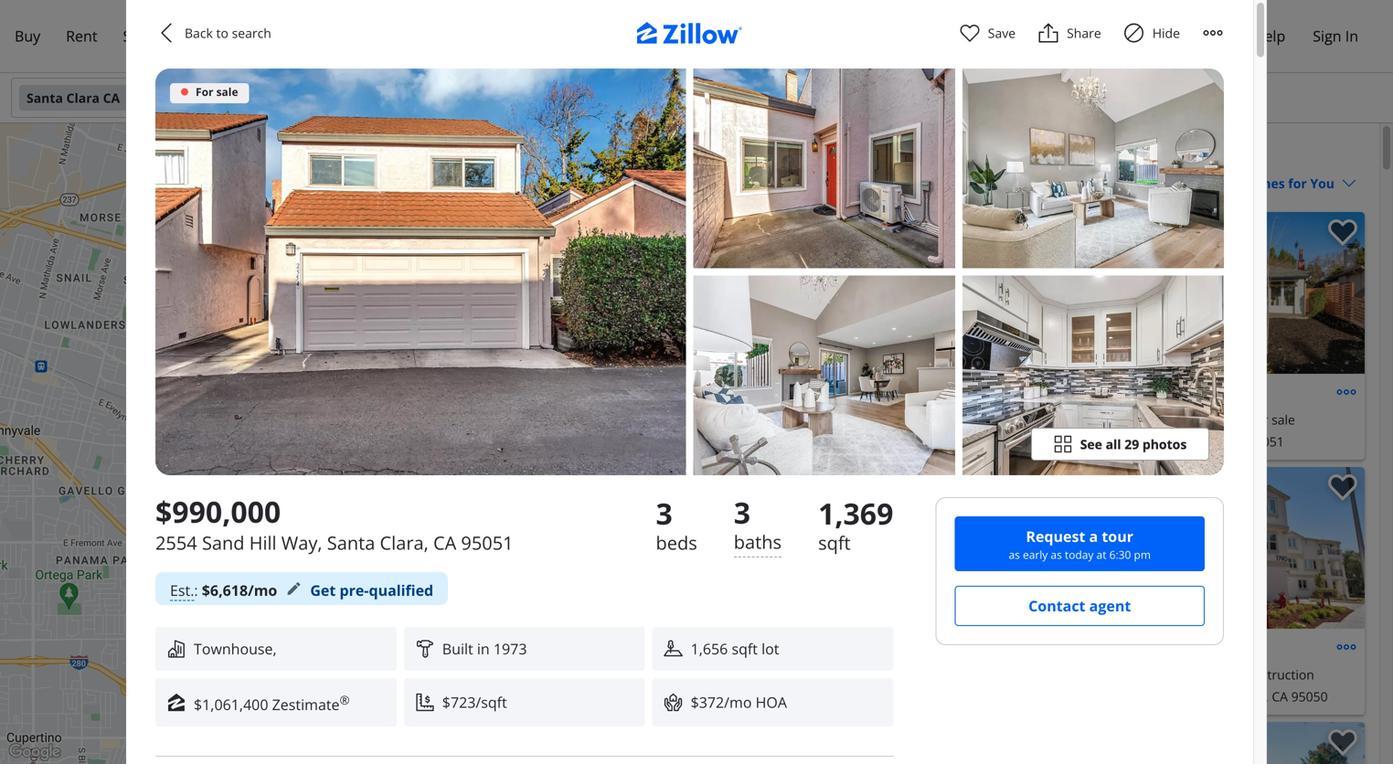 Task type: describe. For each thing, give the bounding box(es) containing it.
save
[[988, 24, 1016, 42]]

estate
[[902, 141, 957, 166]]

$1,061,400 zestimate ®
[[194, 692, 350, 714]]

ct,
[[1134, 433, 1150, 450]]

advertise
[[1163, 26, 1226, 46]]

lot
[[762, 639, 779, 659]]

$1,061,400
[[194, 695, 268, 714]]

468k
[[201, 517, 225, 531]]

990k
[[342, 436, 365, 450]]

for for $990,000
[[957, 411, 974, 428]]

center
[[641, 148, 683, 165]]

property images, use arrow keys to navigate, image 1 of 9 group
[[1047, 212, 1365, 378]]

clara for santa clara ca real estate & homes for sale
[[781, 141, 826, 166]]

sale for $1,675,000
[[1271, 411, 1295, 428]]

bds for $1,675,000
[[1065, 411, 1087, 428]]

days for $1,675,000
[[1071, 221, 1096, 236]]

homes inside main content
[[980, 141, 1042, 166]]

1790 warburton ave #4, santaclara, ca 95050
[[1054, 688, 1328, 705]]

manage rentals link
[[1016, 15, 1150, 58]]

remove
[[450, 148, 502, 165]]

baths
[[734, 529, 782, 554]]

1,656 sqft lot
[[691, 639, 779, 659]]

chevron left image for $1,499,000
[[1056, 537, 1078, 559]]

help link
[[1241, 15, 1298, 58]]

ave for $749,000
[[798, 688, 820, 705]]

save this home image for $1,499,000
[[1328, 474, 1357, 501]]

loans
[[217, 26, 258, 46]]

sale
[[1080, 141, 1116, 166]]

main navigation
[[0, 0, 1393, 73]]

685k link
[[194, 516, 230, 532]]

sand inside "$990,000 2554 sand hill way, santa clara, ca 95051"
[[202, 530, 245, 555]]

built in 1973
[[442, 639, 527, 659]]

1400 bowe ave apt 807, santa clara, ca 95051 link
[[729, 686, 1032, 707]]

1 vertical spatial 1.25m link
[[490, 536, 531, 553]]

$990,000 2554 sand hill way, santa clara, ca 95051
[[155, 492, 513, 555]]

1.90m link
[[403, 255, 444, 271]]

95050
[[1291, 688, 1328, 705]]

units
[[510, 239, 533, 253]]

2 horizontal spatial 3d
[[515, 231, 524, 240]]

807,
[[850, 688, 875, 705]]

zestimate
[[272, 695, 340, 714]]

3d for 620k
[[314, 586, 322, 595]]

©2024
[[492, 753, 520, 764]]

#4,
[[1180, 688, 1199, 705]]

- condo for sale
[[877, 666, 971, 683]]

homes for 7 new homes
[[469, 522, 502, 536]]

675 marshall ct, santa clara, ca 95051 link
[[1054, 431, 1357, 452]]

on for $749,000
[[774, 476, 788, 491]]

results
[[744, 174, 786, 191]]

$1,499,000
[[1054, 634, 1148, 659]]

3d tour 620k 2.65m
[[198, 586, 342, 613]]

mon.
[[772, 221, 800, 236]]

clara, inside "$990,000 2554 sand hill way, santa clara, ca 95051"
[[380, 530, 428, 555]]

save this home image for $749,000
[[1003, 474, 1032, 501]]

chevron right image for $990,000
[[1009, 282, 1031, 304]]

3d tour
[[515, 231, 543, 240]]

sign
[[1313, 26, 1341, 46]]

$990,000 for $990,000
[[729, 379, 808, 404]]

hammer image
[[415, 639, 435, 659]]

save this home image
[[1003, 219, 1032, 246]]

2554 sand hill way, santa clara, ca 95051 image
[[722, 212, 1040, 374]]

days down see
[[1071, 476, 1096, 491]]

0 horizontal spatial for
[[196, 84, 213, 99]]

new inside $1,499,000 - new construction
[[1209, 666, 1236, 683]]

$723/sqft
[[442, 692, 507, 712]]

1 as from the left
[[1009, 547, 1020, 562]]

95051 inside "$990,000 2554 sand hill way, santa clara, ca 95051"
[[461, 530, 513, 555]]

sale for $990,000
[[977, 411, 1001, 428]]

a for request
[[1089, 526, 1098, 546]]

4 new homes link
[[416, 708, 507, 725]]

6pm
[[812, 221, 836, 236]]

plus image
[[663, 672, 682, 691]]

1,316
[[1140, 411, 1172, 428]]

a for report
[[656, 753, 660, 764]]

1,369 for 3 beds
[[818, 494, 893, 533]]

request
[[1026, 526, 1085, 546]]

2.65m link
[[192, 598, 233, 614]]

property images, use arrow keys to navigate, image 1 of 29 group
[[722, 212, 1040, 378]]

bds for $990,000
[[740, 411, 762, 428]]

2 up bowe
[[775, 666, 783, 683]]

terms
[[562, 753, 588, 764]]

2 ba for $749,000
[[775, 666, 801, 683]]

3 beds
[[656, 494, 697, 555]]

$372/mo
[[691, 692, 752, 712]]

1973
[[493, 639, 527, 659]]

chevron left image for $749,000
[[731, 537, 753, 559]]

at
[[1096, 547, 1106, 562]]

lot image
[[663, 639, 683, 659]]

est. : $6,618/mo
[[170, 580, 277, 600]]

shortcuts
[[402, 753, 441, 764]]

property images, use arrow keys to navigate, image 1 of 33 group
[[1047, 722, 1365, 764]]

santaclara,
[[1203, 688, 1268, 705]]

$6,618/mo
[[202, 580, 277, 600]]

new for 4 new homes
[[444, 710, 465, 723]]

way, inside "$990,000 2554 sand hill way, santa clara, ca 95051"
[[281, 530, 322, 555]]

4-
[[802, 221, 812, 236]]

675
[[1054, 433, 1076, 450]]

1,062 sqft
[[815, 666, 874, 683]]

2 up marshall
[[1100, 411, 1108, 428]]

- inside $1,499,000 - new construction
[[1202, 666, 1206, 683]]

hide image
[[1123, 22, 1145, 44]]

675 marshall ct, santa clara, ca 95051
[[1054, 433, 1284, 450]]

save this home button for $1,675,000
[[1313, 212, 1365, 263]]

grid image
[[1054, 435, 1073, 454]]

1790 warburton ave #4, santaclara, ca 95050 image
[[1047, 467, 1365, 629]]

construction
[[1239, 666, 1314, 683]]

- for $749,000
[[877, 666, 881, 683]]

468k link
[[195, 516, 231, 532]]

early
[[1023, 547, 1048, 562]]

map region
[[0, 0, 715, 764]]

share
[[1067, 24, 1101, 42]]

$1,675,000
[[1054, 379, 1148, 404]]

view larger view of the 4 photo of this home image
[[693, 276, 955, 475]]

house
[[1209, 411, 1248, 428]]

ave for $1,499,000
[[1155, 688, 1177, 705]]

condo
[[884, 666, 924, 683]]

townhouse
[[884, 411, 954, 428]]

close image
[[575, 150, 587, 163]]

3d for 1.85m
[[403, 446, 411, 455]]

view larger view of the 3 photo of this home image
[[962, 69, 1224, 268]]

2 inside map region
[[502, 239, 507, 253]]

®
[[340, 692, 350, 708]]

749k link
[[318, 548, 354, 564]]

1 chevron down image from the left
[[654, 90, 669, 105]]

3 bds for $990,000
[[729, 411, 762, 428]]

1.25m for the bottommost 1.25m link
[[496, 538, 525, 551]]

1.48m link
[[215, 601, 257, 618]]

to
[[216, 24, 228, 42]]

clara for santa clara ca
[[66, 89, 100, 106]]

1,656
[[691, 639, 728, 659]]

data
[[472, 753, 490, 764]]

sqft inside 1,369 sqft
[[818, 530, 851, 555]]

see all 29 photos
[[1080, 436, 1187, 453]]

hide
[[1152, 24, 1180, 42]]

1,369 sqft for 3 bds
[[815, 411, 874, 428]]

445k 1.48m
[[221, 595, 327, 616]]

santa down condo
[[878, 688, 912, 705]]

tour for 1.85m
[[413, 446, 430, 455]]

sell link
[[110, 15, 159, 58]]

townhouse,
[[194, 639, 277, 659]]

- house for sale
[[1202, 411, 1295, 428]]

1400 bowe ave apt 807, santa clara, ca 95051
[[729, 688, 1009, 705]]

1.56m link
[[260, 601, 302, 617]]

1 horizontal spatial for
[[1046, 141, 1075, 166]]

4 new homes
[[436, 710, 501, 723]]

main content containing santa clara ca real estate & homes for sale
[[707, 123, 1379, 764]]

chevron left image right sell
[[155, 22, 177, 44]]

- for $1,675,000
[[1202, 411, 1206, 428]]

minus image
[[663, 720, 682, 739]]

1400
[[729, 688, 759, 705]]

re-
[[621, 148, 641, 165]]

3 inside "3 beds"
[[656, 494, 673, 533]]

santa down 1,316 sqft on the right bottom
[[1154, 433, 1187, 450]]

santa down "- townhouse for sale"
[[850, 433, 883, 450]]

4
[[436, 710, 442, 723]]

3 inside 3 baths
[[734, 493, 751, 532]]

7
[[437, 522, 443, 536]]

3 baths
[[734, 493, 782, 554]]

zillow logo image
[[623, 22, 770, 54]]

chevron right image for $1,675,000
[[1334, 282, 1356, 304]]

terms of use link
[[562, 753, 615, 764]]

contact
[[1028, 596, 1085, 616]]

40 results
[[726, 174, 786, 191]]

990k link
[[335, 435, 371, 451]]

1790
[[1054, 688, 1084, 705]]



Task type: locate. For each thing, give the bounding box(es) containing it.
santa clara ca real estate & homes for sale
[[726, 141, 1116, 166]]

749k
[[324, 549, 348, 563]]

1 horizontal spatial hill
[[795, 433, 814, 450]]

0 vertical spatial 3d
[[515, 231, 524, 240]]

homes right &
[[980, 141, 1042, 166]]

1 horizontal spatial ave
[[1155, 688, 1177, 705]]

new right 4
[[444, 710, 465, 723]]

2 as from the left
[[1051, 547, 1062, 562]]

0 vertical spatial for
[[196, 84, 213, 99]]

$990,000 inside "$990,000 2554 sand hill way, santa clara, ca 95051"
[[155, 492, 281, 532]]

contact agent
[[1028, 596, 1131, 616]]

save this home button for $749,000
[[989, 467, 1040, 518]]

1 horizontal spatial as
[[1051, 547, 1062, 562]]

days up 3 baths
[[746, 476, 771, 491]]

home
[[172, 26, 214, 46]]

1 ave from the left
[[798, 688, 820, 705]]

sqft for $990,000
[[851, 411, 874, 428]]

chevron left image right beds
[[731, 537, 753, 559]]

2 horizontal spatial tour
[[525, 231, 543, 240]]

error
[[683, 753, 702, 764]]

749k 990k
[[324, 436, 365, 563]]

main content
[[707, 123, 1379, 764]]

1.05m link
[[401, 535, 457, 551]]

ca inside "$990,000 2554 sand hill way, santa clara, ca 95051"
[[433, 530, 456, 555]]

2 up 1400
[[729, 666, 737, 683]]

for
[[196, 84, 213, 99], [1046, 141, 1075, 166]]

1.70m link
[[481, 524, 523, 541]]

sqft for $749,000
[[851, 666, 874, 683]]

rent
[[66, 26, 97, 46]]

report a map error link
[[626, 753, 702, 764]]

new for 7 new homes
[[445, 522, 466, 536]]

1,369
[[815, 411, 848, 428], [818, 494, 893, 533]]

2 units
[[502, 239, 533, 253]]

1 horizontal spatial tour
[[413, 446, 430, 455]]

1 vertical spatial homes
[[469, 522, 502, 536]]

1 vertical spatial 2554
[[155, 530, 197, 555]]

sand inside 2554 sand hill way, santa clara, ca 95051 link
[[762, 433, 792, 450]]

ba up bowe
[[786, 666, 801, 683]]

sqft left lot
[[732, 639, 758, 659]]

7 new homes
[[437, 522, 502, 536]]

2 chevron down image from the left
[[907, 90, 922, 105]]

1 horizontal spatial $990,000
[[729, 379, 808, 404]]

a left map
[[656, 753, 660, 764]]

1 horizontal spatial 1.25m link
[[490, 536, 531, 553]]

in
[[477, 639, 490, 659]]

2554 inside main content
[[729, 433, 759, 450]]

1 3 bds from the left
[[729, 411, 762, 428]]

- up 1400 bowe ave apt 807, santa clara, ca 95051 link
[[877, 666, 881, 683]]

share image
[[1038, 22, 1059, 44]]

sale for $749,000
[[947, 666, 971, 683]]

1 vertical spatial tour
[[413, 446, 430, 455]]

home loans link
[[159, 15, 271, 58]]

see
[[1080, 436, 1102, 453]]

sqft up 675 marshall ct, santa clara, ca 95051
[[1176, 411, 1199, 428]]

property images, use arrow keys to navigate, image 1 of 22 group
[[1047, 467, 1365, 633]]

3 bds up 675
[[1054, 411, 1087, 428]]

bds
[[740, 411, 762, 428], [1065, 411, 1087, 428], [740, 666, 762, 683]]

1 horizontal spatial chevron down image
[[907, 90, 922, 105]]

remove boundary button
[[434, 138, 604, 175]]

bds left 3 ba
[[740, 411, 762, 428]]

chevron left image for $990,000
[[731, 282, 753, 304]]

chevron down image
[[654, 90, 669, 105], [907, 90, 922, 105]]

0 vertical spatial 1,369 sqft
[[815, 411, 874, 428]]

40
[[726, 174, 740, 191]]

filters element
[[0, 73, 1393, 123]]

chevron left image inside property images, use arrow keys to navigate, image 1 of 24 group
[[731, 537, 753, 559]]

report
[[626, 753, 653, 764]]

0 horizontal spatial 3 bds
[[729, 411, 762, 428]]

1 horizontal spatial clara
[[781, 141, 826, 166]]

santa up 40 results at the top right of the page
[[726, 141, 776, 166]]

2 down grid icon
[[1062, 476, 1068, 491]]

$990,000 up 3 ba
[[729, 379, 808, 404]]

$990,000 up est. : $6,618/mo
[[155, 492, 281, 532]]

1 horizontal spatial 3d
[[403, 446, 411, 455]]

sqft up 807,
[[851, 666, 874, 683]]

ba up 2554 sand hill way, santa clara, ca 95051 at the bottom
[[786, 411, 801, 428]]

more image
[[1202, 22, 1224, 44]]

0 horizontal spatial chevron down image
[[654, 90, 669, 105]]

3d right 990k link
[[403, 446, 411, 455]]

of
[[590, 753, 598, 764]]

3d up the 998k link
[[515, 231, 524, 240]]

save this home image for $1,675,000
[[1328, 219, 1357, 246]]

google image
[[5, 740, 65, 764]]

chevron left image right early
[[1056, 537, 1078, 559]]

0 vertical spatial 1.25m
[[408, 253, 437, 267]]

as
[[1009, 547, 1020, 562], [1051, 547, 1062, 562]]

santa inside "$990,000 2554 sand hill way, santa clara, ca 95051"
[[327, 530, 375, 555]]

save this home button for $990,000
[[989, 212, 1040, 263]]

1.85m
[[391, 454, 420, 468]]

bds up 675
[[1065, 411, 1087, 428]]

view larger view of the 5 photo of this home image
[[962, 276, 1224, 475]]

chevron down image
[[366, 90, 381, 105], [483, 90, 497, 105], [796, 90, 811, 105], [1342, 176, 1356, 191], [617, 726, 630, 739]]

1,316 sqft
[[1140, 411, 1199, 428]]

0 vertical spatial tour
[[525, 231, 543, 240]]

1 vertical spatial clara
[[781, 141, 826, 166]]

zillow down 29 at the right
[[1116, 476, 1148, 491]]

0 horizontal spatial 1.25m link
[[402, 252, 443, 268]]

chevron left image
[[1056, 282, 1078, 304]]

1.75m link
[[472, 264, 514, 281]]

3d inside 3d tour 1.85m
[[403, 446, 411, 455]]

clara up "results"
[[781, 141, 826, 166]]

bds up 1400
[[740, 666, 762, 683]]

2.30m link
[[393, 524, 435, 541]]

on down all
[[1099, 476, 1113, 491]]

1400 bowe ave apt 807, santa clara, ca 95051 image
[[722, 467, 1040, 629]]

ave left apt
[[798, 688, 820, 705]]

2 horizontal spatial for
[[1251, 411, 1268, 428]]

hill up 2.00m link
[[249, 530, 277, 555]]

zillow
[[1116, 221, 1148, 236], [791, 476, 823, 491], [1116, 476, 1148, 491]]

tour up 445k
[[324, 586, 342, 595]]

1 horizontal spatial a
[[1089, 526, 1098, 546]]

675 marshall ct, santa clara, ca 95051 image
[[1047, 212, 1365, 374]]

0 horizontal spatial as
[[1009, 547, 1020, 562]]

:
[[194, 580, 198, 600]]

3 ba
[[775, 411, 801, 428]]

3 bds for $1,675,000
[[1054, 411, 1087, 428]]

3.90m
[[414, 592, 443, 606]]

heart image
[[959, 22, 981, 44]]

1,369 sqft for 3 beds
[[818, 494, 893, 555]]

view larger view of the 1 photo of this home image
[[155, 69, 686, 475]]

$990,000 inside main content
[[729, 379, 808, 404]]

sqft up 2554 sand hill way, santa clara, ca 95051 at the bottom
[[851, 411, 874, 428]]

0 horizontal spatial sand
[[202, 530, 245, 555]]

santa clara ca
[[27, 89, 120, 106]]

get
[[310, 580, 336, 600]]

0 vertical spatial $990,000
[[729, 379, 808, 404]]

for right townhouse
[[957, 411, 974, 428]]

1 vertical spatial new
[[1209, 666, 1236, 683]]

0 horizontal spatial a
[[656, 753, 660, 764]]

1.05m
[[422, 536, 451, 550]]

sale right condo
[[947, 666, 971, 683]]

tour
[[1102, 526, 1133, 546]]

1 horizontal spatial sand
[[762, 433, 792, 450]]

1 vertical spatial 1.25m
[[496, 538, 525, 551]]

0 horizontal spatial way,
[[281, 530, 322, 555]]

new right 7
[[445, 522, 466, 536]]

santa down buy link
[[27, 89, 63, 106]]

for for $749,000
[[927, 666, 944, 683]]

2 vertical spatial 3d
[[314, 586, 322, 595]]

ba for $1,675,000
[[1111, 411, 1126, 428]]

tour right 990k
[[413, 446, 430, 455]]

2554 up 3 days on zillow
[[729, 433, 759, 450]]

3d inside 3d tour 620k 2.65m
[[314, 586, 322, 595]]

for for $1,675,000
[[1251, 411, 1268, 428]]

clara inside filters element
[[66, 89, 100, 106]]

1 horizontal spatial 2 ba
[[1100, 411, 1126, 428]]

2 3 bds from the left
[[1054, 411, 1087, 428]]

zillow right 8
[[1116, 221, 1148, 236]]

sale right house
[[1271, 411, 1295, 428]]

2.00m link
[[247, 578, 304, 594]]

1 vertical spatial 2 ba
[[775, 666, 801, 683]]

on right 8
[[1099, 221, 1113, 236]]

2.65m
[[198, 599, 227, 613]]

contact agent button
[[955, 586, 1205, 626]]

$372/mo hoa
[[691, 692, 787, 712]]

0 vertical spatial new
[[445, 522, 466, 536]]

0 horizontal spatial $990,000
[[155, 492, 281, 532]]

use
[[600, 753, 615, 764]]

ba for $990,000
[[786, 411, 801, 428]]

remove boundary
[[450, 148, 567, 165]]

for down home loans "link"
[[196, 84, 213, 99]]

get pre-qualified
[[310, 580, 433, 600]]

ba for $749,000
[[786, 666, 801, 683]]

sqft right baths
[[818, 530, 851, 555]]

0 horizontal spatial hill
[[249, 530, 277, 555]]

hill inside "$990,000 2554 sand hill way, santa clara, ca 95051"
[[249, 530, 277, 555]]

warburton
[[1087, 688, 1152, 705]]

750k link
[[502, 522, 538, 538]]

1,369 sqft up 2554 sand hill way, santa clara, ca 95051 at the bottom
[[815, 411, 874, 428]]

hoa
[[756, 692, 787, 712]]

way, up 3 days on zillow
[[818, 433, 846, 450]]

for left the 'sale'
[[1046, 141, 1075, 166]]

clara down rent link
[[66, 89, 100, 106]]

edit image
[[286, 581, 301, 596]]

1 vertical spatial sand
[[202, 530, 245, 555]]

1,369 up 2554 sand hill way, santa clara, ca 95051 at the bottom
[[815, 411, 848, 428]]

2 left units
[[502, 239, 507, 253]]

way, left the 749k on the left bottom
[[281, 530, 322, 555]]

zillow down 2554 sand hill way, santa clara, ca 95051 at the bottom
[[791, 476, 823, 491]]

1,369 down 2554 sand hill way, santa clara, ca 95051 at the bottom
[[818, 494, 893, 533]]

for right house
[[1251, 411, 1268, 428]]

today
[[1065, 547, 1094, 562]]

save this home button
[[989, 212, 1040, 263], [1313, 212, 1365, 263], [989, 467, 1040, 518], [1313, 467, 1365, 518], [1313, 722, 1365, 764]]

view larger view of the 2 photo of this home image
[[693, 69, 955, 268]]

1 horizontal spatial 3 bds
[[1054, 411, 1087, 428]]

2 ba
[[1100, 411, 1126, 428], [775, 666, 801, 683]]

0 horizontal spatial 2554
[[155, 530, 197, 555]]

2 ba up marshall
[[1100, 411, 1126, 428]]

est.
[[170, 580, 194, 600]]

hill down 3 ba
[[795, 433, 814, 450]]

zillow logo image
[[166, 692, 186, 712]]

on up 3 baths
[[774, 476, 788, 491]]

homes left 750k
[[469, 522, 502, 536]]

1 horizontal spatial 1.25m
[[496, 538, 525, 551]]

8
[[1062, 221, 1068, 236]]

0 vertical spatial 2554
[[729, 433, 759, 450]]

- up the 1790 warburton ave #4, santaclara, ca 95050 link
[[1202, 666, 1206, 683]]

homes up data
[[468, 710, 501, 723]]

2554 left 685k
[[155, 530, 197, 555]]

2554 sand hill way, santa clara, ca 95051 link
[[729, 431, 1032, 452]]

chevron right image
[[1009, 282, 1031, 304], [1334, 282, 1356, 304], [1009, 537, 1031, 559], [1334, 537, 1356, 559]]

sand down 3 ba
[[762, 433, 792, 450]]

3 bds left 3 ba
[[729, 411, 762, 428]]

0 vertical spatial hill
[[795, 433, 814, 450]]

homes for 4 new homes
[[468, 710, 501, 723]]

clear field image
[[255, 90, 270, 105]]

re-center
[[621, 148, 683, 165]]

new
[[445, 522, 466, 536], [1209, 666, 1236, 683], [444, 710, 465, 723]]

695k link
[[405, 534, 456, 551]]

2
[[502, 239, 507, 253], [1100, 411, 1108, 428], [1062, 476, 1068, 491], [729, 666, 737, 683], [775, 666, 783, 683]]

house type image
[[166, 639, 186, 659]]

1,369 sqft down 2554 sand hill way, santa clara, ca 95051 at the bottom
[[818, 494, 893, 555]]

1.25m link down 7 new homes
[[490, 536, 531, 553]]

1 vertical spatial way,
[[281, 530, 322, 555]]

bds for $749,000
[[740, 666, 762, 683]]

2 ave from the left
[[1155, 688, 1177, 705]]

685k
[[201, 517, 224, 531]]

0 vertical spatial homes
[[980, 141, 1042, 166]]

0 vertical spatial clara
[[66, 89, 100, 106]]

chevron left image inside property images, use arrow keys to navigate, image 1 of 29 group
[[731, 282, 753, 304]]

1 vertical spatial $990,000
[[155, 492, 281, 532]]

days
[[1071, 221, 1096, 236], [746, 476, 771, 491], [1071, 476, 1096, 491]]

qualified
[[369, 580, 433, 600]]

$990,000 for $990,000 2554 sand hill way, santa clara, ca 95051
[[155, 492, 281, 532]]

boundary
[[505, 148, 567, 165]]

0 vertical spatial 1.25m link
[[402, 252, 443, 268]]

2 vertical spatial tour
[[324, 586, 342, 595]]

- for $990,000
[[877, 411, 881, 428]]

buy link
[[2, 15, 53, 58]]

695k
[[426, 536, 450, 549]]

2554 inside "$990,000 2554 sand hill way, santa clara, ca 95051"
[[155, 530, 197, 555]]

0 horizontal spatial ave
[[798, 688, 820, 705]]

for right condo
[[927, 666, 944, 683]]

santa inside filters element
[[27, 89, 63, 106]]

1 vertical spatial 3d
[[403, 446, 411, 455]]

2.00m
[[268, 579, 297, 593]]

1 vertical spatial 1,369
[[818, 494, 893, 533]]

2 ba up bowe
[[775, 666, 801, 683]]

chevron down image inside main content
[[1342, 176, 1356, 191]]

built
[[442, 639, 473, 659]]

property images, use arrow keys to navigate, image 1 of 28 group
[[722, 722, 1040, 764]]

santa up pre-
[[327, 530, 375, 555]]

0 horizontal spatial 2 ba
[[775, 666, 801, 683]]

0 horizontal spatial for
[[927, 666, 944, 683]]

report a map error
[[626, 753, 702, 764]]

ave left #4,
[[1155, 688, 1177, 705]]

hoa image
[[663, 692, 683, 712]]

1.25m down 750k
[[496, 538, 525, 551]]

0 vertical spatial a
[[1089, 526, 1098, 546]]

pm
[[1134, 547, 1151, 562]]

1 horizontal spatial 2554
[[729, 433, 759, 450]]

marshall
[[1080, 433, 1131, 450]]

zillow for $1,675,000
[[1116, 221, 1148, 236]]

0 vertical spatial 1,369
[[815, 411, 848, 428]]

2 ba for $1,675,000
[[1100, 411, 1126, 428]]

2 vertical spatial homes
[[468, 710, 501, 723]]

chevron down image up santa clara ca real estate & homes for sale
[[907, 90, 922, 105]]

0 horizontal spatial tour
[[324, 586, 342, 595]]

chevron left image
[[155, 22, 177, 44], [731, 282, 753, 304], [731, 537, 753, 559], [1056, 537, 1078, 559]]

property images, use arrow keys to navigate, image 1 of 24 group
[[722, 467, 1040, 633]]

- up 2554 sand hill way, santa clara, ca 95051 link
[[877, 411, 881, 428]]

3 days on zillow
[[737, 476, 823, 491]]

all
[[1106, 436, 1121, 453]]

1,369 for 3 bds
[[815, 411, 848, 428]]

$1,499,000 - new construction
[[1054, 634, 1314, 683]]

1,369 sqft
[[815, 411, 874, 428], [818, 494, 893, 555]]

as left early
[[1009, 547, 1020, 562]]

1 vertical spatial a
[[656, 753, 660, 764]]

price square feet image
[[415, 692, 435, 712]]

days right 8
[[1071, 221, 1096, 236]]

1 vertical spatial 1,369 sqft
[[818, 494, 893, 555]]

2554
[[729, 433, 759, 450], [155, 530, 197, 555]]

a up at
[[1089, 526, 1098, 546]]

- up 675 marshall ct, santa clara, ca 95051 link
[[1202, 411, 1206, 428]]

apt
[[823, 688, 846, 705]]

ba up all
[[1111, 411, 1126, 428]]

3d up 445k
[[314, 586, 322, 595]]

on for $1,675,000
[[1099, 221, 1113, 236]]

search image
[[258, 90, 272, 105]]

29
[[1124, 436, 1139, 453]]

tour inside 3d tour 1.85m
[[413, 446, 430, 455]]

chevron right image for $749,000
[[1009, 537, 1031, 559]]

1.25m link left 1.75m link
[[402, 252, 443, 268]]

chevron left image down the "open:"
[[731, 282, 753, 304]]

sand up est. : $6,618/mo
[[202, 530, 245, 555]]

1,369 sqft inside main content
[[815, 411, 874, 428]]

agent
[[1089, 596, 1131, 616]]

0 horizontal spatial 1.25m
[[408, 253, 437, 267]]

sale left clear field icon
[[216, 84, 238, 99]]

1 horizontal spatial way,
[[818, 433, 846, 450]]

chevron right image inside property images, use arrow keys to navigate, image 1 of 9 group
[[1334, 282, 1356, 304]]

chevron left image inside property images, use arrow keys to navigate, image 1 of 22 group
[[1056, 537, 1078, 559]]

chevron down image up center
[[654, 90, 669, 105]]

tour up the 998k link
[[525, 231, 543, 240]]

1 vertical spatial hill
[[249, 530, 277, 555]]

as down request
[[1051, 547, 1062, 562]]

re-center button
[[611, 138, 693, 175]]

0 vertical spatial 2 ba
[[1100, 411, 1126, 428]]

0 vertical spatial sand
[[762, 433, 792, 450]]

save this home image
[[1328, 219, 1357, 246], [1003, 474, 1032, 501], [1328, 474, 1357, 501], [1328, 729, 1357, 756]]

sale
[[216, 84, 238, 99], [977, 411, 1001, 428], [1271, 411, 1295, 428], [947, 666, 971, 683]]

1.90m
[[409, 256, 438, 270]]

2 vertical spatial new
[[444, 710, 465, 723]]

a inside request a tour as early as today at 6:30 pm
[[1089, 526, 1098, 546]]

1 vertical spatial for
[[1046, 141, 1075, 166]]

tour for 620k
[[324, 586, 342, 595]]

days for $749,000
[[746, 476, 771, 491]]

1.25m for leftmost 1.25m link
[[408, 253, 437, 267]]

0 horizontal spatial 3d
[[314, 586, 322, 595]]

sale right townhouse
[[977, 411, 1001, 428]]

6:30
[[1109, 547, 1131, 562]]

tour inside 3d tour 620k 2.65m
[[324, 586, 342, 595]]

0 vertical spatial way,
[[818, 433, 846, 450]]

sqft for $1,675,000
[[1176, 411, 1199, 428]]

ca inside filters element
[[103, 89, 120, 106]]

sign in
[[1313, 26, 1358, 46]]

0 horizontal spatial clara
[[66, 89, 100, 106]]

zillow for $749,000
[[791, 476, 823, 491]]

new up santaclara,
[[1209, 666, 1236, 683]]

1.25m left 1.75m link
[[408, 253, 437, 267]]

1 horizontal spatial for
[[957, 411, 974, 428]]



Task type: vqa. For each thing, say whether or not it's contained in the screenshot.
the Timer
no



